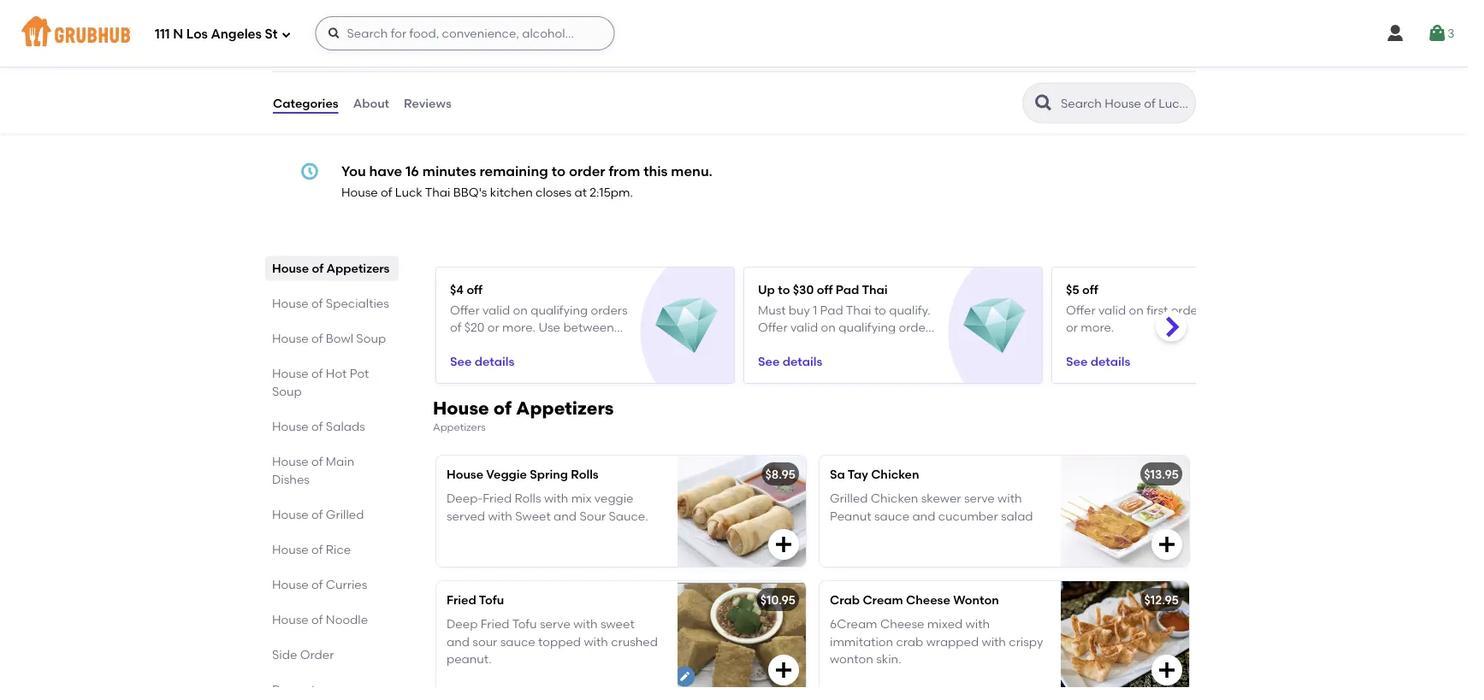 Task type: locate. For each thing, give the bounding box(es) containing it.
valid down buy
[[791, 320, 818, 334]]

house of grilled
[[272, 508, 364, 522]]

and down skewer
[[913, 509, 936, 524]]

see details button down $20
[[450, 346, 515, 377]]

house inside house of salads tab
[[272, 420, 309, 434]]

different
[[788, 14, 838, 29]]

0 vertical spatial thai
[[425, 185, 451, 200]]

house left hot in the left bottom of the page
[[272, 367, 309, 381]]

1 horizontal spatial on
[[821, 320, 836, 334]]

appetizers
[[327, 261, 390, 276], [516, 397, 614, 419], [433, 421, 486, 434]]

2 horizontal spatial see details button
[[1066, 346, 1131, 377]]

house left the bowl on the left of the page
[[272, 332, 309, 346]]

1 horizontal spatial orders
[[899, 320, 936, 334]]

see details button
[[450, 346, 515, 377], [758, 346, 823, 377], [1066, 346, 1131, 377]]

promo image
[[656, 295, 718, 357], [964, 295, 1026, 357]]

2 see details button from the left
[[758, 346, 823, 377]]

svg image left 3 button
[[1386, 23, 1406, 44]]

offer up $20
[[450, 303, 480, 317]]

main navigation navigation
[[0, 0, 1469, 67]]

of for house of rice
[[312, 543, 323, 558]]

of left hot in the left bottom of the page
[[312, 367, 323, 381]]

tofu
[[479, 593, 504, 608], [512, 618, 537, 632]]

at inside "button"
[[761, 14, 774, 29]]

0 horizontal spatial see
[[450, 354, 472, 368]]

offer
[[450, 303, 480, 317], [1066, 303, 1096, 317], [758, 320, 788, 334]]

off up 1
[[817, 282, 833, 296]]

offer inside $4 off offer valid on qualifying orders of $20 or more. use between 11am–2pm. see details
[[450, 303, 480, 317]]

with left "sweet"
[[488, 509, 513, 524]]

rolls up mix
[[571, 468, 599, 482]]

spring
[[530, 468, 568, 482]]

1 horizontal spatial order
[[727, 14, 759, 29]]

svg image up $10.95
[[774, 535, 794, 555]]

1 vertical spatial grilled
[[326, 508, 364, 522]]

0 horizontal spatial order
[[569, 163, 606, 179]]

serve up topped
[[540, 618, 571, 632]]

1 horizontal spatial or
[[792, 337, 804, 352]]

see details button down buy
[[758, 346, 823, 377]]

1 vertical spatial tofu
[[512, 618, 537, 632]]

$15
[[1226, 303, 1243, 317]]

house inside house of main dishes
[[272, 455, 309, 469]]

or
[[488, 320, 500, 334], [1066, 320, 1078, 334], [792, 337, 804, 352]]

rolls
[[571, 468, 599, 482], [515, 492, 541, 506]]

of down the have
[[381, 185, 392, 200]]

$8.95
[[766, 468, 796, 482]]

or right $17
[[792, 337, 804, 352]]

from
[[609, 163, 640, 179]]

of left noodle
[[312, 613, 323, 628]]

1 horizontal spatial see details button
[[758, 346, 823, 377]]

and inside deep fried tofu serve with sweet and sour sauce topped with crushed peanut.
[[447, 635, 470, 650]]

looks
[[563, 14, 597, 29]]

more. for qualifying
[[502, 320, 536, 334]]

of inside the house of hot pot soup
[[312, 367, 323, 381]]

11am–2pm.
[[450, 337, 514, 352]]

0 horizontal spatial offer
[[450, 303, 480, 317]]

svg image left you
[[300, 161, 320, 182]]

to up closes
[[552, 163, 566, 179]]

1 horizontal spatial qualifying
[[839, 320, 896, 334]]

1 horizontal spatial see
[[758, 354, 780, 368]]

serve inside deep fried tofu serve with sweet and sour sauce topped with crushed peanut.
[[540, 618, 571, 632]]

serve
[[964, 492, 995, 506], [540, 618, 571, 632]]

1 horizontal spatial off
[[817, 282, 833, 296]]

offer down the $5
[[1066, 303, 1096, 317]]

house inside house of curries tab
[[272, 578, 309, 593]]

tab
[[272, 682, 392, 689]]

wonton
[[830, 652, 874, 667]]

and down deep
[[447, 635, 470, 650]]

order right an
[[727, 14, 759, 29]]

house inside you have 16 minutes remaining to order from this menu. house of luck thai bbq's kitchen closes at 2:15pm.
[[341, 185, 378, 200]]

orders
[[591, 303, 628, 317], [1171, 303, 1208, 317], [899, 320, 936, 334]]

off inside $5 off offer valid on first orders of $15 or more.
[[1083, 282, 1099, 296]]

more. inside $4 off offer valid on qualifying orders of $20 or more. use between 11am–2pm. see details
[[502, 320, 536, 334]]

2 horizontal spatial or
[[1066, 320, 1078, 334]]

1 vertical spatial fried
[[447, 593, 477, 608]]

first
[[1147, 303, 1169, 317]]

hot
[[326, 367, 347, 381]]

orders down the qualify.
[[899, 320, 936, 334]]

0 horizontal spatial grilled
[[326, 508, 364, 522]]

house for house veggie spring rolls
[[447, 468, 484, 482]]

up up must
[[758, 282, 775, 296]]

0 horizontal spatial appetizers
[[327, 261, 390, 276]]

tofu inside deep fried tofu serve with sweet and sour sauce topped with crushed peanut.
[[512, 618, 537, 632]]

fried up sour
[[481, 618, 510, 632]]

0 horizontal spatial up
[[758, 282, 775, 296]]

0 vertical spatial cheese
[[906, 593, 951, 608]]

6cream cheese mixed with immitation crab wrapped with crispy wonton skin.
[[830, 618, 1044, 667]]

grilled up peanut
[[830, 492, 868, 506]]

house down dishes
[[272, 508, 309, 522]]

like
[[600, 14, 620, 29]]

0 vertical spatial order
[[727, 14, 759, 29]]

2 promo image from the left
[[964, 295, 1026, 357]]

house veggie spring rolls image
[[678, 456, 806, 567]]

soup right the bowl on the left of the page
[[356, 332, 386, 346]]

fried down veggie
[[483, 492, 512, 506]]

house up house of main dishes
[[272, 420, 309, 434]]

minutes
[[423, 163, 476, 179]]

2 see from the left
[[758, 354, 780, 368]]

offer inside $5 off offer valid on first orders of $15 or more.
[[1066, 303, 1096, 317]]

house inside the house of hot pot soup
[[272, 367, 309, 381]]

rolls up "sweet"
[[515, 492, 541, 506]]

with
[[544, 492, 569, 506], [998, 492, 1022, 506], [488, 509, 513, 524], [574, 618, 598, 632], [966, 618, 990, 632], [584, 635, 608, 650], [982, 635, 1006, 650]]

more. inside $5 off offer valid on first orders of $15 or more.
[[1081, 320, 1115, 334]]

house inside house of noodle tab
[[272, 613, 309, 628]]

house up deep-
[[447, 468, 484, 482]]

orders right first
[[1171, 303, 1208, 317]]

0 vertical spatial grilled
[[830, 492, 868, 506]]

1 horizontal spatial valid
[[791, 320, 818, 334]]

of for house of hot pot soup
[[312, 367, 323, 381]]

0 vertical spatial at
[[761, 14, 774, 29]]

fried inside deep fried tofu serve with sweet and sour sauce topped with crushed peanut.
[[481, 618, 510, 632]]

1 vertical spatial cheese
[[881, 618, 925, 632]]

up
[[758, 282, 775, 296], [843, 337, 860, 352]]

more. down 1
[[807, 337, 840, 352]]

2 vertical spatial fried
[[481, 618, 510, 632]]

1 horizontal spatial svg image
[[1157, 535, 1178, 555]]

cheese up "crab"
[[881, 618, 925, 632]]

of left curries
[[312, 578, 323, 593]]

0 horizontal spatial rolls
[[515, 492, 541, 506]]

grilled up rice
[[326, 508, 364, 522]]

3 see details button from the left
[[1066, 346, 1131, 377]]

of for house of noodle
[[312, 613, 323, 628]]

1 horizontal spatial appetizers
[[433, 421, 486, 434]]

3 off from the left
[[1083, 282, 1099, 296]]

1 vertical spatial appetizers
[[516, 397, 614, 419]]

of inside house of main dishes
[[312, 455, 323, 469]]

or inside $5 off offer valid on first orders of $15 or more.
[[1066, 320, 1078, 334]]

appetizers up deep-
[[433, 421, 486, 434]]

1 horizontal spatial rolls
[[571, 468, 599, 482]]

1 vertical spatial order
[[569, 163, 606, 179]]

house up dishes
[[272, 455, 309, 469]]

of inside $5 off offer valid on first orders of $15 or more.
[[1211, 303, 1223, 317]]

thai
[[425, 185, 451, 200], [862, 282, 888, 296], [846, 303, 872, 317]]

see down $17
[[758, 354, 780, 368]]

$17
[[773, 337, 789, 352]]

of inside tab
[[312, 508, 323, 522]]

house of hot pot soup tab
[[272, 365, 392, 401]]

details down $5 off offer valid on first orders of $15 or more.
[[1091, 354, 1131, 368]]

of left $15
[[1211, 303, 1223, 317]]

details down $17
[[783, 354, 823, 368]]

and inside grilled chicken skewer serve with peanut sauce and cucumber salad
[[913, 509, 936, 524]]

off right $4
[[467, 282, 483, 296]]

1 vertical spatial pad
[[820, 303, 844, 317]]

orders inside up to $30 off pad thai must buy 1 pad thai to qualify. offer valid on qualifying orders of $17 or more. up to $30 off. see details
[[899, 320, 936, 334]]

0 horizontal spatial more.
[[502, 320, 536, 334]]

2 horizontal spatial offer
[[1066, 303, 1096, 317]]

1 off from the left
[[467, 282, 483, 296]]

0 horizontal spatial qualifying
[[531, 303, 588, 317]]

1 horizontal spatial $30
[[878, 337, 898, 352]]

with inside grilled chicken skewer serve with peanut sauce and cucumber salad
[[998, 492, 1022, 506]]

with up salad
[[998, 492, 1022, 506]]

house of specialties tab
[[272, 295, 392, 313]]

on inside up to $30 off pad thai must buy 1 pad thai to qualify. offer valid on qualifying orders of $17 or more. up to $30 off. see details
[[821, 320, 836, 334]]

1 horizontal spatial soup
[[356, 332, 386, 346]]

order inside "button"
[[727, 14, 759, 29]]

svg image
[[1428, 23, 1448, 44], [281, 30, 291, 40], [1157, 535, 1178, 555]]

1 horizontal spatial sauce
[[875, 509, 910, 524]]

house up house of bowl soup
[[272, 296, 309, 311]]

$30 up buy
[[793, 282, 814, 296]]

soup inside tab
[[356, 332, 386, 346]]

on inside $5 off offer valid on first orders of $15 or more.
[[1129, 303, 1144, 317]]

house of grilled tab
[[272, 506, 392, 524]]

or inside up to $30 off pad thai must buy 1 pad thai to qualify. offer valid on qualifying orders of $17 or more. up to $30 off. see details
[[792, 337, 804, 352]]

chicken down sa tay chicken
[[871, 492, 919, 506]]

1 horizontal spatial grilled
[[830, 492, 868, 506]]

soup
[[356, 332, 386, 346], [272, 385, 302, 399]]

1 vertical spatial sauce
[[500, 635, 536, 650]]

or right $20
[[488, 320, 500, 334]]

house up house of specialties
[[272, 261, 309, 276]]

2 horizontal spatial off
[[1083, 282, 1099, 296]]

bowl
[[326, 332, 353, 346]]

of for house of main dishes
[[312, 455, 323, 469]]

mix
[[571, 492, 592, 506]]

orders for qualifying
[[591, 303, 628, 317]]

chicken right tay
[[871, 468, 920, 482]]

at left the "a"
[[761, 14, 774, 29]]

soup up 'house of salads'
[[272, 385, 302, 399]]

1 promo image from the left
[[656, 295, 718, 357]]

of up veggie
[[494, 397, 512, 419]]

of left the bowl on the left of the page
[[312, 332, 323, 346]]

1 details from the left
[[475, 354, 515, 368]]

details inside up to $30 off pad thai must buy 1 pad thai to qualify. offer valid on qualifying orders of $17 or more. up to $30 off. see details
[[783, 354, 823, 368]]

house up side at bottom
[[272, 613, 309, 628]]

0 horizontal spatial valid
[[483, 303, 510, 317]]

started
[[663, 14, 706, 29]]

see details button for valid
[[758, 346, 823, 377]]

off right the $5
[[1083, 282, 1099, 296]]

skewer
[[922, 492, 962, 506]]

0 vertical spatial fried
[[483, 492, 512, 506]]

of for house of specialties
[[312, 296, 323, 311]]

orders inside $5 off offer valid on first orders of $15 or more.
[[1171, 303, 1208, 317]]

on
[[513, 303, 528, 317], [1129, 303, 1144, 317], [821, 320, 836, 334]]

0 vertical spatial rolls
[[571, 468, 599, 482]]

qualifying up use
[[531, 303, 588, 317]]

at inside you have 16 minutes remaining to order from this menu. house of luck thai bbq's kitchen closes at 2:15pm.
[[575, 185, 587, 200]]

you've
[[623, 14, 660, 29]]

tofu up sour
[[479, 593, 504, 608]]

house inside house of appetizers appetizers
[[433, 397, 489, 419]]

sweet
[[515, 509, 551, 524]]

off inside $4 off offer valid on qualifying orders of $20 or more. use between 11am–2pm. see details
[[467, 282, 483, 296]]

house inside 'house of rice' tab
[[272, 543, 309, 558]]

0 vertical spatial tofu
[[479, 593, 504, 608]]

0 horizontal spatial and
[[447, 635, 470, 650]]

0 horizontal spatial details
[[475, 354, 515, 368]]

deep-
[[447, 492, 483, 506]]

deep-fried  rolls with mix veggie served with sweet and sour sauce.
[[447, 492, 649, 524]]

valid inside $4 off offer valid on qualifying orders of $20 or more. use between 11am–2pm. see details
[[483, 303, 510, 317]]

appetizers for house of appetizers appetizers
[[516, 397, 614, 419]]

wrapped
[[927, 635, 979, 650]]

more. left use
[[502, 320, 536, 334]]

house
[[341, 185, 378, 200], [272, 261, 309, 276], [272, 296, 309, 311], [272, 332, 309, 346], [272, 367, 309, 381], [433, 397, 489, 419], [272, 420, 309, 434], [272, 455, 309, 469], [447, 468, 484, 482], [272, 508, 309, 522], [272, 543, 309, 558], [272, 578, 309, 593], [272, 613, 309, 628]]

1 vertical spatial at
[[575, 185, 587, 200]]

1 horizontal spatial at
[[761, 14, 774, 29]]

rolls inside "deep-fried  rolls with mix veggie served with sweet and sour sauce."
[[515, 492, 541, 506]]

1 vertical spatial serve
[[540, 618, 571, 632]]

chicken inside grilled chicken skewer serve with peanut sauce and cucumber salad
[[871, 492, 919, 506]]

111 n los angeles st
[[155, 27, 278, 42]]

0 horizontal spatial sauce
[[500, 635, 536, 650]]

house of salads tab
[[272, 418, 392, 436]]

or for $5 off
[[1066, 320, 1078, 334]]

0 vertical spatial qualifying
[[531, 303, 588, 317]]

2 horizontal spatial valid
[[1099, 303, 1127, 317]]

see details
[[1066, 354, 1131, 368]]

0 vertical spatial serve
[[964, 492, 995, 506]]

0 horizontal spatial at
[[575, 185, 587, 200]]

1 see details button from the left
[[450, 346, 515, 377]]

side
[[272, 648, 297, 663]]

0 vertical spatial soup
[[356, 332, 386, 346]]

of left $20
[[450, 320, 462, 334]]

house down house of rice
[[272, 578, 309, 593]]

house for house of appetizers
[[272, 261, 309, 276]]

2 horizontal spatial appetizers
[[516, 397, 614, 419]]

a
[[777, 14, 785, 29]]

$12.95
[[1145, 593, 1179, 608]]

of
[[381, 185, 392, 200], [312, 261, 324, 276], [312, 296, 323, 311], [1211, 303, 1223, 317], [450, 320, 462, 334], [312, 332, 323, 346], [758, 337, 770, 352], [312, 367, 323, 381], [494, 397, 512, 419], [312, 420, 323, 434], [312, 455, 323, 469], [312, 508, 323, 522], [312, 543, 323, 558], [312, 578, 323, 593], [312, 613, 323, 628]]

1 horizontal spatial and
[[554, 509, 577, 524]]

main
[[326, 455, 355, 469]]

0 horizontal spatial orders
[[591, 303, 628, 317]]

fried for house
[[483, 492, 512, 506]]

soup inside the house of hot pot soup
[[272, 385, 302, 399]]

order up 2:15pm.
[[569, 163, 606, 179]]

$30 left the off.
[[878, 337, 898, 352]]

0 horizontal spatial $30
[[793, 282, 814, 296]]

1 see from the left
[[450, 354, 472, 368]]

no fees
[[562, 45, 605, 60]]

1 horizontal spatial more.
[[807, 337, 840, 352]]

1 horizontal spatial promo image
[[964, 295, 1026, 357]]

1 vertical spatial soup
[[272, 385, 302, 399]]

of up house of bowl soup
[[312, 296, 323, 311]]

0 horizontal spatial on
[[513, 303, 528, 317]]

1 vertical spatial rolls
[[515, 492, 541, 506]]

details down 11am–2pm.
[[475, 354, 515, 368]]

2 off from the left
[[817, 282, 833, 296]]

0 horizontal spatial promo image
[[656, 295, 718, 357]]

house for house of salads
[[272, 420, 309, 434]]

2 horizontal spatial more.
[[1081, 320, 1115, 334]]

chicken
[[871, 468, 920, 482], [871, 492, 919, 506]]

0 horizontal spatial off
[[467, 282, 483, 296]]

order inside you have 16 minutes remaining to order from this menu. house of luck thai bbq's kitchen closes at 2:15pm.
[[569, 163, 606, 179]]

house inside the house of grilled tab
[[272, 508, 309, 522]]

orders up between
[[591, 303, 628, 317]]

0 horizontal spatial soup
[[272, 385, 302, 399]]

qualify.
[[889, 303, 931, 317]]

grilled inside tab
[[326, 508, 364, 522]]

valid
[[483, 303, 510, 317], [1099, 303, 1127, 317], [791, 320, 818, 334]]

of up house of specialties
[[312, 261, 324, 276]]

cheese up mixed
[[906, 593, 951, 608]]

fried up deep
[[447, 593, 477, 608]]

fried inside "deep-fried  rolls with mix veggie served with sweet and sour sauce."
[[483, 492, 512, 506]]

off
[[467, 282, 483, 296], [817, 282, 833, 296], [1083, 282, 1099, 296]]

with down 'wonton'
[[966, 618, 990, 632]]

2 horizontal spatial svg image
[[1428, 23, 1448, 44]]

see details button down the $5
[[1066, 346, 1131, 377]]

sauce
[[875, 509, 910, 524], [500, 635, 536, 650]]

sauce right peanut
[[875, 509, 910, 524]]

serve inside grilled chicken skewer serve with peanut sauce and cucumber salad
[[964, 492, 995, 506]]

sauce right sour
[[500, 635, 536, 650]]

off for $5 off
[[1083, 282, 1099, 296]]

at right closes
[[575, 185, 587, 200]]

up left the off.
[[843, 337, 860, 352]]

more. up see details
[[1081, 320, 1115, 334]]

of up house of rice
[[312, 508, 323, 522]]

tay
[[848, 468, 869, 482]]

sauce inside deep fried tofu serve with sweet and sour sauce topped with crushed peanut.
[[500, 635, 536, 650]]

off for $4 off
[[467, 282, 483, 296]]

house of main dishes tab
[[272, 453, 392, 489]]

on inside $4 off offer valid on qualifying orders of $20 or more. use between 11am–2pm. see details
[[513, 303, 528, 317]]

sa tay chicken
[[830, 468, 920, 482]]

house down 11am–2pm.
[[433, 397, 489, 419]]

house inside house of bowl soup tab
[[272, 332, 309, 346]]

house for house of rice
[[272, 543, 309, 558]]

1 vertical spatial up
[[843, 337, 860, 352]]

house of main dishes
[[272, 455, 355, 487]]

1 horizontal spatial serve
[[964, 492, 995, 506]]

of for house of salads
[[312, 420, 323, 434]]

house inside house of specialties tab
[[272, 296, 309, 311]]

qualifying down the qualify.
[[839, 320, 896, 334]]

1 horizontal spatial offer
[[758, 320, 788, 334]]

of inside house of appetizers appetizers
[[494, 397, 512, 419]]

2 horizontal spatial details
[[1091, 354, 1131, 368]]

qualifying inside up to $30 off pad thai must buy 1 pad thai to qualify. offer valid on qualifying orders of $17 or more. up to $30 off. see details
[[839, 320, 896, 334]]

appetizers up 'spring'
[[516, 397, 614, 419]]

on for first
[[1129, 303, 1144, 317]]

or inside $4 off offer valid on qualifying orders of $20 or more. use between 11am–2pm. see details
[[488, 320, 500, 334]]

house down house of grilled
[[272, 543, 309, 558]]

0 vertical spatial sauce
[[875, 509, 910, 524]]

1 vertical spatial chicken
[[871, 492, 919, 506]]

appetizers inside tab
[[327, 261, 390, 276]]

house inside house of appetizers tab
[[272, 261, 309, 276]]

2 horizontal spatial see
[[1066, 354, 1088, 368]]

svg image
[[1386, 23, 1406, 44], [327, 27, 341, 40], [300, 161, 320, 182], [774, 535, 794, 555], [774, 661, 794, 681], [1157, 661, 1178, 681]]

0 horizontal spatial see details button
[[450, 346, 515, 377]]

1 horizontal spatial details
[[783, 354, 823, 368]]

house of noodle tab
[[272, 611, 392, 629]]

2 horizontal spatial and
[[913, 509, 936, 524]]

0 horizontal spatial serve
[[540, 618, 571, 632]]

1 vertical spatial qualifying
[[839, 320, 896, 334]]

cheese
[[906, 593, 951, 608], [881, 618, 925, 632]]

1 horizontal spatial tofu
[[512, 618, 537, 632]]

serve for skewer
[[964, 492, 995, 506]]

of for house of appetizers appetizers
[[494, 397, 512, 419]]

0 horizontal spatial or
[[488, 320, 500, 334]]

kitchen
[[490, 185, 533, 200]]

0 horizontal spatial svg image
[[281, 30, 291, 40]]

2 horizontal spatial on
[[1129, 303, 1144, 317]]

offer down must
[[758, 320, 788, 334]]

of left $17
[[758, 337, 770, 352]]

or down the $5
[[1066, 320, 1078, 334]]

of left rice
[[312, 543, 323, 558]]

2 details from the left
[[783, 354, 823, 368]]

valid up $20
[[483, 303, 510, 317]]

of inside up to $30 off pad thai must buy 1 pad thai to qualify. offer valid on qualifying orders of $17 or more. up to $30 off. see details
[[758, 337, 770, 352]]

of left salads
[[312, 420, 323, 434]]

more. for first
[[1081, 320, 1115, 334]]

and down mix
[[554, 509, 577, 524]]

2 horizontal spatial orders
[[1171, 303, 1208, 317]]

remaining
[[480, 163, 548, 179]]

serve up cucumber
[[964, 492, 995, 506]]

orders inside $4 off offer valid on qualifying orders of $20 or more. use between 11am–2pm. see details
[[591, 303, 628, 317]]

salad
[[1001, 509, 1034, 524]]

0 vertical spatial appetizers
[[327, 261, 390, 276]]

st
[[265, 27, 278, 42]]

valid inside $5 off offer valid on first orders of $15 or more.
[[1099, 303, 1127, 317]]



Task type: describe. For each thing, give the bounding box(es) containing it.
and inside "deep-fried  rolls with mix veggie served with sweet and sour sauce."
[[554, 509, 577, 524]]

$10.95
[[761, 593, 796, 608]]

promo image for must buy 1 pad thai to qualify. offer valid on qualifying orders of $17 or more. up to $30 off.
[[964, 295, 1026, 357]]

on for qualifying
[[513, 303, 528, 317]]

svg image right st
[[327, 27, 341, 40]]

2 vertical spatial thai
[[846, 303, 872, 317]]

house of appetizers appetizers
[[433, 397, 614, 434]]

details inside $4 off offer valid on qualifying orders of $20 or more. use between 11am–2pm. see details
[[475, 354, 515, 368]]

house of appetizers tab
[[272, 260, 392, 278]]

order
[[300, 648, 334, 663]]

fried tofu image
[[678, 582, 806, 689]]

valid for $4 off
[[483, 303, 510, 317]]

categories
[[273, 96, 339, 110]]

fried tofu
[[447, 593, 504, 608]]

3 details from the left
[[1091, 354, 1131, 368]]

promo image for offer valid on qualifying orders of $20 or more. use between 11am–2pm.
[[656, 295, 718, 357]]

use
[[539, 320, 561, 334]]

cheese inside 6cream cheese mixed with immitation crab wrapped with crispy wonton skin.
[[881, 618, 925, 632]]

qualifying inside $4 off offer valid on qualifying orders of $20 or more. use between 11am–2pm. see details
[[531, 303, 588, 317]]

house of curries tab
[[272, 576, 392, 594]]

valid for $5 off
[[1099, 303, 1127, 317]]

crushed
[[611, 635, 658, 650]]

of for house of appetizers
[[312, 261, 324, 276]]

served
[[447, 509, 485, 524]]

Search House of Luck Thai BBQ search field
[[1060, 96, 1191, 112]]

offer for $5
[[1066, 303, 1096, 317]]

mixed
[[928, 618, 963, 632]]

this
[[644, 163, 668, 179]]

of for house of bowl soup
[[312, 332, 323, 346]]

skin.
[[877, 652, 902, 667]]

buy
[[789, 303, 810, 317]]

grilled chicken skewer serve with peanut sauce and cucumber salad
[[830, 492, 1034, 524]]

peanut.
[[447, 652, 492, 667]]

veggie
[[595, 492, 634, 506]]

menu.
[[671, 163, 713, 179]]

sauce inside grilled chicken skewer serve with peanut sauce and cucumber salad
[[875, 509, 910, 524]]

$5 off offer valid on first orders of $15 or more.
[[1066, 282, 1243, 334]]

Search for food, convenience, alcohol... search field
[[315, 16, 615, 50]]

svg image down $12.95
[[1157, 661, 1178, 681]]

6cream
[[830, 618, 878, 632]]

veggie
[[486, 468, 527, 482]]

house of bowl soup tab
[[272, 330, 392, 348]]

noodle
[[326, 613, 368, 628]]

sour
[[580, 509, 606, 524]]

pot
[[350, 367, 369, 381]]

0 vertical spatial up
[[758, 282, 775, 296]]

1 vertical spatial thai
[[862, 282, 888, 296]]

2:15pm.
[[590, 185, 633, 200]]

house of hot pot soup
[[272, 367, 369, 399]]

to left the off.
[[863, 337, 875, 352]]

0 vertical spatial pad
[[836, 282, 860, 296]]

$5
[[1066, 282, 1080, 296]]

must
[[758, 303, 786, 317]]

house of specialties
[[272, 296, 389, 311]]

$20
[[465, 320, 485, 334]]

house for house of bowl soup
[[272, 332, 309, 346]]

off inside up to $30 off pad thai must buy 1 pad thai to qualify. offer valid on qualifying orders of $17 or more. up to $30 off. see details
[[817, 282, 833, 296]]

3 button
[[1428, 18, 1455, 49]]

offer for $4
[[450, 303, 480, 317]]

immitation
[[830, 635, 894, 650]]

more. inside up to $30 off pad thai must buy 1 pad thai to qualify. offer valid on qualifying orders of $17 or more. up to $30 off. see details
[[807, 337, 840, 352]]

bbq's
[[453, 185, 487, 200]]

restaurant.
[[841, 14, 906, 29]]

to inside you have 16 minutes remaining to order from this menu. house of luck thai bbq's kitchen closes at 2:15pm.
[[552, 163, 566, 179]]

crab
[[896, 635, 924, 650]]

house for house of curries
[[272, 578, 309, 593]]

1
[[813, 303, 818, 317]]

sauce.
[[609, 509, 649, 524]]

with up topped
[[574, 618, 598, 632]]

los
[[186, 27, 208, 42]]

see inside $4 off offer valid on qualifying orders of $20 or more. use between 11am–2pm. see details
[[450, 354, 472, 368]]

1 vertical spatial $30
[[878, 337, 898, 352]]

search icon image
[[1034, 93, 1054, 113]]

orders for first
[[1171, 303, 1208, 317]]

looks like you've started an order at a different restaurant. button
[[562, 3, 907, 40]]

crab cream cheese wonton image
[[1061, 582, 1190, 689]]

of inside you have 16 minutes remaining to order from this menu. house of luck thai bbq's kitchen closes at 2:15pm.
[[381, 185, 392, 200]]

$4 off offer valid on qualifying orders of $20 or more. use between 11am–2pm. see details
[[450, 282, 628, 368]]

of inside $4 off offer valid on qualifying orders of $20 or more. use between 11am–2pm. see details
[[450, 320, 462, 334]]

to left the qualify.
[[875, 303, 887, 317]]

appetizers for house of appetizers
[[327, 261, 390, 276]]

about button
[[352, 72, 390, 134]]

of for house of curries
[[312, 578, 323, 593]]

sweet
[[601, 618, 635, 632]]

side order
[[272, 648, 334, 663]]

$13.95
[[1144, 468, 1179, 482]]

0 vertical spatial $30
[[793, 282, 814, 296]]

no
[[562, 45, 579, 60]]

topped
[[538, 635, 581, 650]]

cucumber
[[939, 509, 998, 524]]

wonton
[[954, 593, 999, 608]]

house for house of specialties
[[272, 296, 309, 311]]

curries
[[326, 578, 367, 593]]

see inside up to $30 off pad thai must buy 1 pad thai to qualify. offer valid on qualifying orders of $17 or more. up to $30 off. see details
[[758, 354, 780, 368]]

crispy
[[1009, 635, 1044, 650]]

cream
[[863, 593, 904, 608]]

or for $4 off
[[488, 320, 500, 334]]

house for house of noodle
[[272, 613, 309, 628]]

0 horizontal spatial tofu
[[479, 593, 504, 608]]

looks like you've started an order at a different restaurant.
[[563, 14, 906, 29]]

luck
[[395, 185, 423, 200]]

house for house of grilled
[[272, 508, 309, 522]]

house for house of appetizers appetizers
[[433, 397, 489, 419]]

offer inside up to $30 off pad thai must buy 1 pad thai to qualify. offer valid on qualifying orders of $17 or more. up to $30 off. see details
[[758, 320, 788, 334]]

an
[[709, 14, 724, 29]]

of for house of grilled
[[312, 508, 323, 522]]

crab cream cheese wonton
[[830, 593, 999, 608]]

house of bowl soup
[[272, 332, 386, 346]]

sa tay chicken image
[[1061, 456, 1190, 567]]

fees
[[581, 45, 605, 60]]

closes
[[536, 185, 572, 200]]

off.
[[901, 337, 919, 352]]

n
[[173, 27, 183, 42]]

house of salads
[[272, 420, 365, 434]]

peanut
[[830, 509, 872, 524]]

fried for fried
[[481, 618, 510, 632]]

svg image inside 3 button
[[1428, 23, 1448, 44]]

angeles
[[211, 27, 262, 42]]

house of appetizers
[[272, 261, 390, 276]]

you have 16 minutes remaining to order from this menu. house of luck thai bbq's kitchen closes at 2:15pm.
[[341, 163, 713, 200]]

crab
[[830, 593, 860, 608]]

house for house of main dishes
[[272, 455, 309, 469]]

to up must
[[778, 282, 790, 296]]

svg image left "wonton"
[[774, 661, 794, 681]]

have
[[369, 163, 402, 179]]

see details button for see
[[450, 346, 515, 377]]

house veggie spring rolls
[[447, 468, 599, 482]]

grilled inside grilled chicken skewer serve with peanut sauce and cucumber salad
[[830, 492, 868, 506]]

1 horizontal spatial up
[[843, 337, 860, 352]]

side order tab
[[272, 647, 392, 665]]

reviews
[[404, 96, 452, 110]]

deep
[[447, 618, 478, 632]]

with left crispy
[[982, 635, 1006, 650]]

thai inside you have 16 minutes remaining to order from this menu. house of luck thai bbq's kitchen closes at 2:15pm.
[[425, 185, 451, 200]]

house for house of hot pot soup
[[272, 367, 309, 381]]

0 vertical spatial chicken
[[871, 468, 920, 482]]

111
[[155, 27, 170, 42]]

3 see from the left
[[1066, 354, 1088, 368]]

house of rice tab
[[272, 541, 392, 559]]

specialties
[[326, 296, 389, 311]]

with down the sweet
[[584, 635, 608, 650]]

sour
[[473, 635, 498, 650]]

reviews button
[[403, 72, 453, 134]]

serve for tofu
[[540, 618, 571, 632]]

with down 'spring'
[[544, 492, 569, 506]]

2 vertical spatial appetizers
[[433, 421, 486, 434]]

valid inside up to $30 off pad thai must buy 1 pad thai to qualify. offer valid on qualifying orders of $17 or more. up to $30 off. see details
[[791, 320, 818, 334]]

you
[[341, 163, 366, 179]]

rice
[[326, 543, 351, 558]]

house of rice
[[272, 543, 351, 558]]



Task type: vqa. For each thing, say whether or not it's contained in the screenshot.
Zeeks Pizza Capitol Hill image
no



